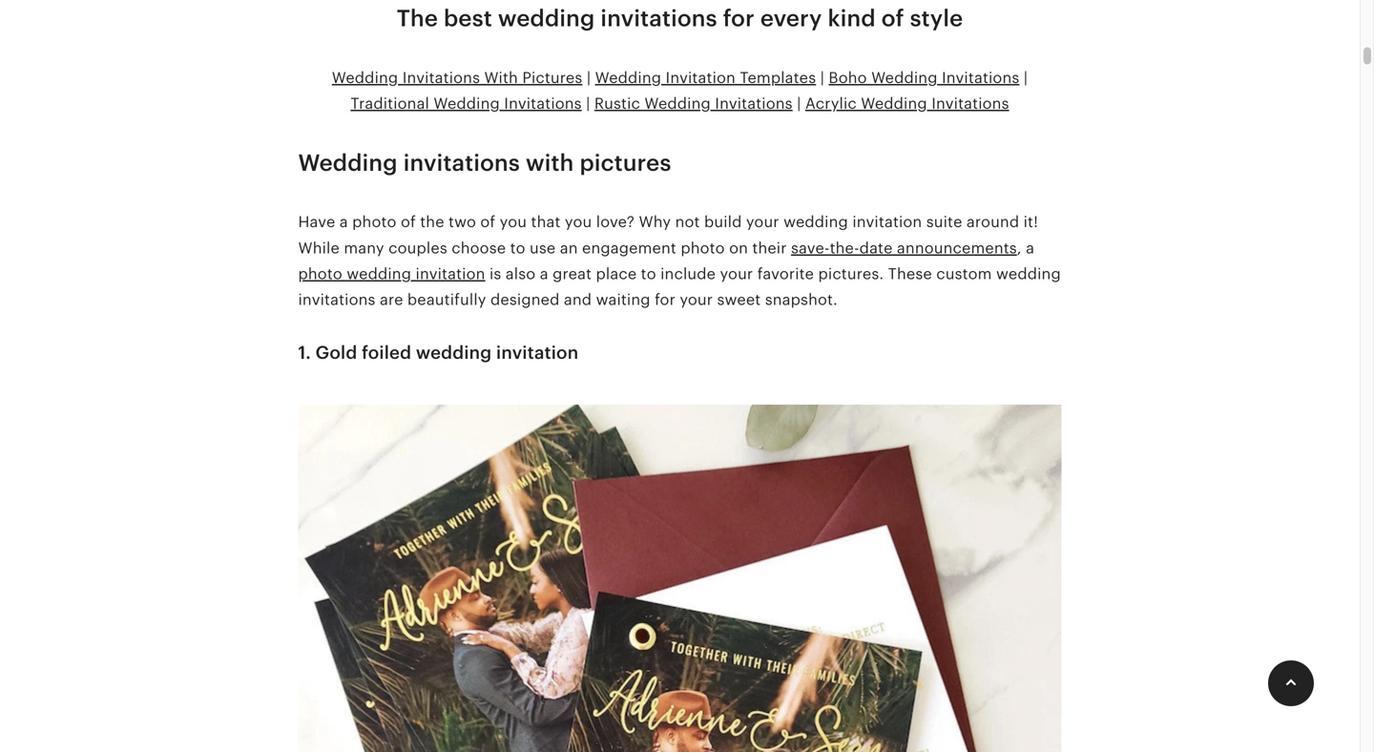 Task type: locate. For each thing, give the bounding box(es) containing it.
0 horizontal spatial a
[[340, 213, 348, 231]]

a right have
[[340, 213, 348, 231]]

a
[[340, 213, 348, 231], [1026, 239, 1035, 257], [540, 265, 549, 283]]

2 horizontal spatial of
[[882, 5, 905, 32]]

wedding
[[498, 5, 595, 32], [784, 213, 849, 231], [347, 265, 412, 283], [997, 265, 1062, 283], [416, 343, 492, 363]]

you up an
[[565, 213, 592, 231]]

1 horizontal spatial of
[[481, 213, 496, 231]]

1 vertical spatial a
[[1026, 239, 1035, 257]]

of
[[882, 5, 905, 32], [401, 213, 416, 231], [481, 213, 496, 231]]

to left "use"
[[510, 239, 526, 257]]

your down on
[[720, 265, 754, 283]]

wedding up save-
[[784, 213, 849, 231]]

|
[[587, 69, 591, 86], [821, 69, 825, 86], [1024, 69, 1029, 86], [586, 95, 591, 112], [797, 95, 802, 112]]

wedding up pictures
[[498, 5, 595, 32]]

2 vertical spatial invitations
[[298, 291, 376, 309]]

your up their
[[747, 213, 780, 231]]

1 vertical spatial for
[[655, 291, 676, 309]]

0 horizontal spatial invitations
[[298, 291, 376, 309]]

2 horizontal spatial a
[[1026, 239, 1035, 257]]

are
[[380, 291, 403, 309]]

every
[[761, 5, 823, 32]]

the
[[420, 213, 445, 231]]

two
[[449, 213, 476, 231]]

wedding up traditional
[[332, 69, 398, 86]]

your down include
[[680, 291, 713, 309]]

is
[[490, 265, 502, 283]]

also
[[506, 265, 536, 283]]

on
[[730, 239, 749, 257]]

a inside "have a photo of the two of you that you love? why not build your wedding invitation suite around it! while many couples choose to use an engagement photo on their"
[[340, 213, 348, 231]]

with
[[526, 150, 574, 176]]

wedding inside is also a great place to include your favorite pictures. these custom wedding invitations are beautifully designed and waiting for your sweet snapshot.
[[997, 265, 1062, 283]]

0 vertical spatial to
[[510, 239, 526, 257]]

0 horizontal spatial photo
[[298, 265, 343, 283]]

their
[[753, 239, 787, 257]]

2 horizontal spatial invitations
[[601, 5, 718, 32]]

for
[[723, 5, 755, 32], [655, 291, 676, 309]]

sweet
[[718, 291, 761, 309]]

of left the
[[401, 213, 416, 231]]

of right two
[[481, 213, 496, 231]]

have a photo of the two of you that you love? why not build your wedding invitation suite around it! while many couples choose to use an engagement photo on their
[[298, 213, 1039, 257]]

to inside "have a photo of the two of you that you love? why not build your wedding invitation suite around it! while many couples choose to use an engagement photo on their"
[[510, 239, 526, 257]]

0 vertical spatial invitation
[[853, 213, 923, 231]]

wedding invitations with pictures
[[298, 150, 672, 176]]

couples
[[389, 239, 448, 257]]

use
[[530, 239, 556, 257]]

2 vertical spatial your
[[680, 291, 713, 309]]

1 vertical spatial invitation
[[416, 265, 486, 283]]

0 vertical spatial your
[[747, 213, 780, 231]]

wedding inside "have a photo of the two of you that you love? why not build your wedding invitation suite around it! while many couples choose to use an engagement photo on their"
[[784, 213, 849, 231]]

invitations up 'gold'
[[298, 291, 376, 309]]

1 horizontal spatial a
[[540, 265, 549, 283]]

these
[[889, 265, 933, 283]]

invitation up beautifully
[[416, 265, 486, 283]]

2 vertical spatial invitation
[[497, 343, 579, 363]]

to
[[510, 239, 526, 257], [641, 265, 657, 283]]

photo down while
[[298, 265, 343, 283]]

invitations up invitation
[[601, 5, 718, 32]]

wedding down boho wedding invitations link
[[862, 95, 928, 112]]

1 vertical spatial your
[[720, 265, 754, 283]]

snapshot.
[[765, 291, 838, 309]]

invitations
[[601, 5, 718, 32], [404, 150, 520, 176], [298, 291, 376, 309]]

traditional wedding invitations link
[[351, 95, 582, 112]]

a inside is also a great place to include your favorite pictures. these custom wedding invitations are beautifully designed and waiting for your sweet snapshot.
[[540, 265, 549, 283]]

gold foil photo wedding invitation image
[[298, 393, 1062, 752]]

kind
[[828, 5, 876, 32]]

custom
[[937, 265, 993, 283]]

build
[[705, 213, 742, 231]]

with
[[485, 69, 518, 86]]

the best wedding invitations for every kind of style
[[397, 5, 964, 32]]

invitations
[[403, 69, 480, 86], [942, 69, 1020, 86], [504, 95, 582, 112], [715, 95, 793, 112], [932, 95, 1010, 112]]

traditional
[[351, 95, 430, 112]]

invitation inside "have a photo of the two of you that you love? why not build your wedding invitation suite around it! while many couples choose to use an engagement photo on their"
[[853, 213, 923, 231]]

0 horizontal spatial you
[[500, 213, 527, 231]]

your
[[747, 213, 780, 231], [720, 265, 754, 283], [680, 291, 713, 309]]

invitations up two
[[404, 150, 520, 176]]

wedding up rustic
[[595, 69, 662, 86]]

that
[[531, 213, 561, 231]]

a right "also" on the top of the page
[[540, 265, 549, 283]]

why
[[639, 213, 671, 231]]

for left every
[[723, 5, 755, 32]]

your inside "have a photo of the two of you that you love? why not build your wedding invitation suite around it! while many couples choose to use an engagement photo on their"
[[747, 213, 780, 231]]

you
[[500, 213, 527, 231], [565, 213, 592, 231]]

photo up 'many'
[[352, 213, 397, 231]]

invitations up traditional wedding invitations link
[[403, 69, 480, 86]]

2 horizontal spatial photo
[[681, 239, 725, 257]]

you left the that at the top left of page
[[500, 213, 527, 231]]

save-
[[792, 239, 830, 257]]

pictures
[[523, 69, 583, 86]]

for down include
[[655, 291, 676, 309]]

invitation
[[853, 213, 923, 231], [416, 265, 486, 283], [497, 343, 579, 363]]

1 horizontal spatial to
[[641, 265, 657, 283]]

wedding
[[332, 69, 398, 86], [595, 69, 662, 86], [872, 69, 938, 86], [434, 95, 500, 112], [645, 95, 711, 112], [862, 95, 928, 112], [298, 150, 398, 176]]

photo
[[352, 213, 397, 231], [681, 239, 725, 257], [298, 265, 343, 283]]

0 horizontal spatial for
[[655, 291, 676, 309]]

0 horizontal spatial to
[[510, 239, 526, 257]]

photo up include
[[681, 239, 725, 257]]

place
[[596, 265, 637, 283]]

invitations down templates
[[715, 95, 793, 112]]

for inside is also a great place to include your favorite pictures. these custom wedding invitations are beautifully designed and waiting for your sweet snapshot.
[[655, 291, 676, 309]]

invitation down designed on the top left of the page
[[497, 343, 579, 363]]

not
[[676, 213, 700, 231]]

best
[[444, 5, 493, 32]]

a inside save-the-date announcements , a photo wedding invitation
[[1026, 239, 1035, 257]]

foiled
[[362, 343, 412, 363]]

while
[[298, 239, 340, 257]]

to right place
[[641, 265, 657, 283]]

wedding up are
[[347, 265, 412, 283]]

include
[[661, 265, 716, 283]]

0 vertical spatial for
[[723, 5, 755, 32]]

of right kind
[[882, 5, 905, 32]]

invitations down boho wedding invitations link
[[932, 95, 1010, 112]]

0 vertical spatial a
[[340, 213, 348, 231]]

2 vertical spatial photo
[[298, 265, 343, 283]]

is also a great place to include your favorite pictures. these custom wedding invitations are beautifully designed and waiting for your sweet snapshot.
[[298, 265, 1062, 309]]

1 vertical spatial to
[[641, 265, 657, 283]]

0 vertical spatial photo
[[352, 213, 397, 231]]

1.
[[298, 343, 311, 363]]

2 vertical spatial a
[[540, 265, 549, 283]]

1 vertical spatial invitations
[[404, 150, 520, 176]]

a right ,
[[1026, 239, 1035, 257]]

wedding down beautifully
[[416, 343, 492, 363]]

invitation up date
[[853, 213, 923, 231]]

boho
[[829, 69, 868, 86]]

waiting
[[596, 291, 651, 309]]

2 you from the left
[[565, 213, 592, 231]]

1 horizontal spatial you
[[565, 213, 592, 231]]

wedding down ,
[[997, 265, 1062, 283]]

1 vertical spatial photo
[[681, 239, 725, 257]]

0 horizontal spatial invitation
[[416, 265, 486, 283]]

acrylic wedding invitations link
[[806, 95, 1010, 112]]

2 horizontal spatial invitation
[[853, 213, 923, 231]]



Task type: describe. For each thing, give the bounding box(es) containing it.
it!
[[1024, 213, 1039, 231]]

many
[[344, 239, 385, 257]]

1 horizontal spatial invitations
[[404, 150, 520, 176]]

an
[[560, 239, 578, 257]]

invitations down pictures
[[504, 95, 582, 112]]

wedding invitation templates link
[[595, 69, 817, 86]]

to inside is also a great place to include your favorite pictures. these custom wedding invitations are beautifully designed and waiting for your sweet snapshot.
[[641, 265, 657, 283]]

invitations down style
[[942, 69, 1020, 86]]

choose
[[452, 239, 506, 257]]

great
[[553, 265, 592, 283]]

wedding up acrylic wedding invitations link
[[872, 69, 938, 86]]

the
[[397, 5, 438, 32]]

designed
[[491, 291, 560, 309]]

and
[[564, 291, 592, 309]]

acrylic
[[806, 95, 857, 112]]

engagement
[[582, 239, 677, 257]]

suite
[[927, 213, 963, 231]]

wedding invitations with pictures | wedding invitation templates | boho wedding invitations | traditional wedding invitations | rustic wedding invitations | acrylic wedding invitations
[[332, 69, 1029, 112]]

0 horizontal spatial of
[[401, 213, 416, 231]]

gold
[[316, 343, 358, 363]]

announcements
[[897, 239, 1018, 257]]

wedding invitations with pictures link
[[332, 69, 583, 86]]

style
[[910, 5, 964, 32]]

wedding down invitation
[[645, 95, 711, 112]]

wedding inside save-the-date announcements , a photo wedding invitation
[[347, 265, 412, 283]]

1 you from the left
[[500, 213, 527, 231]]

date
[[860, 239, 893, 257]]

photo wedding invitation link
[[298, 265, 486, 283]]

save-the-date announcements , a photo wedding invitation
[[298, 239, 1035, 283]]

favorite
[[758, 265, 815, 283]]

1. gold foiled wedding invitation
[[298, 343, 579, 363]]

invitation
[[666, 69, 736, 86]]

have
[[298, 213, 336, 231]]

1 horizontal spatial for
[[723, 5, 755, 32]]

love?
[[597, 213, 635, 231]]

templates
[[740, 69, 817, 86]]

boho wedding invitations link
[[829, 69, 1020, 86]]

beautifully
[[408, 291, 487, 309]]

0 vertical spatial invitations
[[601, 5, 718, 32]]

invitations inside is also a great place to include your favorite pictures. these custom wedding invitations are beautifully designed and waiting for your sweet snapshot.
[[298, 291, 376, 309]]

rustic wedding invitations link
[[595, 95, 793, 112]]

the-
[[830, 239, 860, 257]]

1 horizontal spatial photo
[[352, 213, 397, 231]]

pictures
[[580, 150, 672, 176]]

wedding down wedding invitations with pictures link in the top left of the page
[[434, 95, 500, 112]]

around
[[967, 213, 1020, 231]]

photo inside save-the-date announcements , a photo wedding invitation
[[298, 265, 343, 283]]

,
[[1018, 239, 1022, 257]]

save-the-date announcements link
[[792, 239, 1018, 257]]

rustic
[[595, 95, 641, 112]]

invitation inside save-the-date announcements , a photo wedding invitation
[[416, 265, 486, 283]]

pictures.
[[819, 265, 884, 283]]

1 horizontal spatial invitation
[[497, 343, 579, 363]]

wedding up have
[[298, 150, 398, 176]]



Task type: vqa. For each thing, say whether or not it's contained in the screenshot.
the bottommost DER
no



